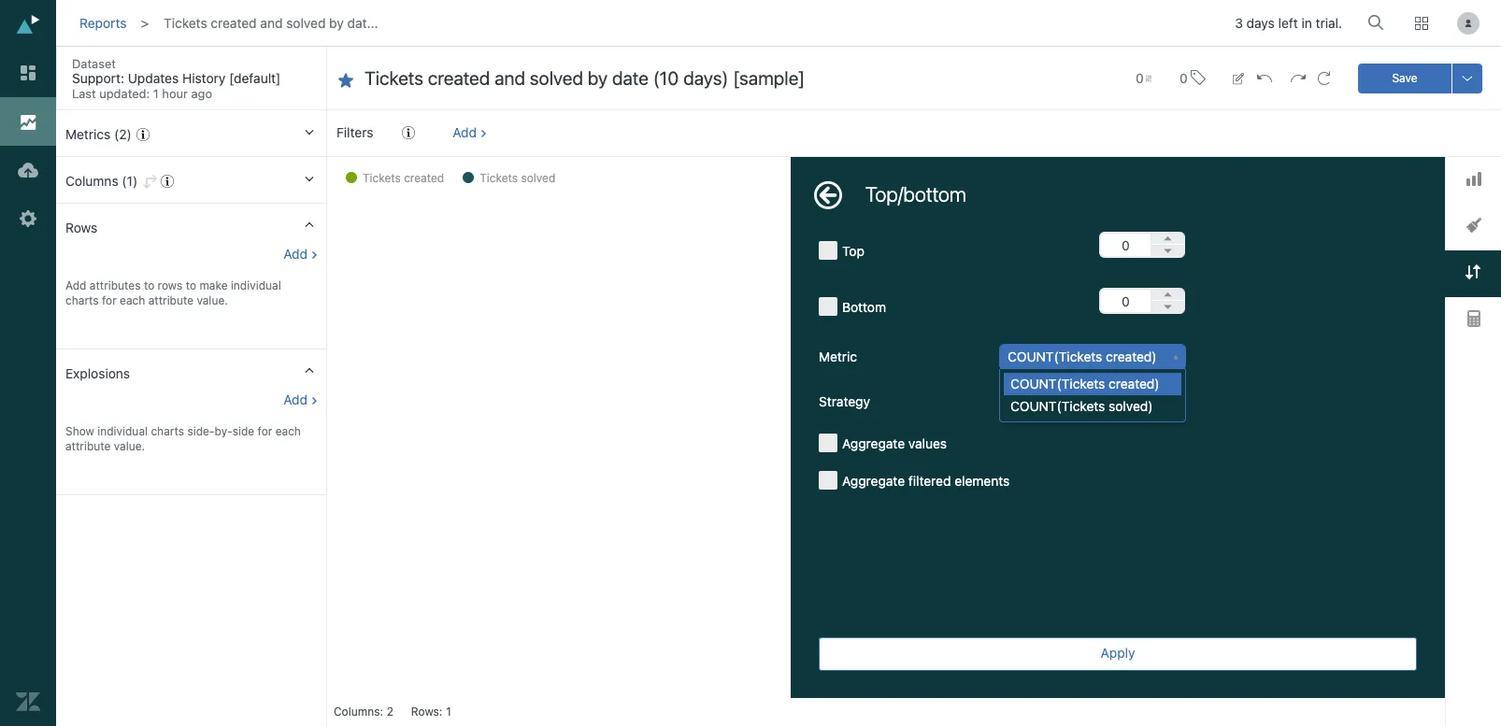 Task type: locate. For each thing, give the bounding box(es) containing it.
to right rows
[[186, 279, 196, 293]]

created for tickets created and solved by dat...
[[211, 15, 257, 31]]

count(tickets
[[1008, 349, 1103, 365], [1011, 376, 1106, 392], [1011, 399, 1106, 414]]

1 horizontal spatial to
[[186, 279, 196, 293]]

tickets created and solved by dat...
[[164, 15, 378, 31]]

aggregate filtered elements
[[843, 473, 1010, 489]]

add attributes to rows to make individual charts for each attribute value.
[[65, 279, 281, 308]]

rows:
[[411, 705, 443, 719]]

value.
[[197, 294, 228, 308], [114, 440, 145, 454]]

auto (depends on chart)
[[1008, 394, 1155, 410]]

1 vertical spatial solved
[[521, 171, 556, 185]]

save
[[1393, 71, 1418, 85]]

1 vertical spatial attribute
[[65, 440, 111, 454]]

top/bottom
[[866, 182, 967, 207]]

open in-app guide image
[[402, 126, 415, 139], [137, 128, 150, 141]]

tickets for tickets solved
[[480, 171, 518, 185]]

add
[[453, 124, 477, 140], [284, 246, 308, 262], [65, 279, 86, 293], [284, 392, 308, 408]]

1 vertical spatial charts
[[151, 425, 184, 439]]

combined shape image
[[1467, 218, 1482, 233]]

charts down attributes
[[65, 294, 99, 308]]

0 horizontal spatial to
[[144, 279, 155, 293]]

to
[[144, 279, 155, 293], [186, 279, 196, 293]]

value. down make
[[197, 294, 228, 308]]

and
[[260, 15, 283, 31]]

for right side
[[258, 425, 272, 439]]

1 horizontal spatial each
[[276, 425, 301, 439]]

tickets solved
[[480, 171, 556, 185]]

count(tickets created) link
[[1001, 345, 1186, 369]]

0 vertical spatial charts
[[65, 294, 99, 308]]

1 vertical spatial created
[[404, 171, 444, 185]]

charts left side-
[[151, 425, 184, 439]]

open in-app guide image up tickets created
[[402, 126, 415, 139]]

tickets
[[164, 15, 207, 31], [363, 171, 401, 185], [480, 171, 518, 185]]

1 horizontal spatial individual
[[231, 279, 281, 293]]

individual right make
[[231, 279, 281, 293]]

1 horizontal spatial charts
[[151, 425, 184, 439]]

auto
[[1008, 394, 1036, 410]]

arrows image
[[1466, 265, 1481, 280]]

to left rows
[[144, 279, 155, 293]]

list box
[[1001, 373, 1182, 418]]

0 vertical spatial individual
[[231, 279, 281, 293]]

open in-app guide image
[[161, 175, 174, 188]]

columns
[[65, 173, 118, 189]]

1 horizontal spatial tickets
[[363, 171, 401, 185]]

each right side
[[276, 425, 301, 439]]

individual right "show"
[[97, 425, 148, 439]]

side
[[233, 425, 255, 439]]

(depends
[[1040, 394, 1097, 410]]

0 horizontal spatial value.
[[114, 440, 145, 454]]

(2)
[[114, 126, 132, 142]]

list box containing count(tickets created)
[[1001, 373, 1182, 418]]

zendesk products image
[[1416, 17, 1429, 30]]

metrics (2)
[[65, 126, 132, 142]]

1 aggregate from the top
[[843, 436, 905, 452]]

0 horizontal spatial created
[[211, 15, 257, 31]]

created) inside count(tickets created) link
[[1106, 349, 1157, 365]]

tickets created
[[363, 171, 444, 185]]

0 horizontal spatial for
[[102, 294, 117, 308]]

1 horizontal spatial attribute
[[148, 294, 194, 308]]

created) for count(tickets created) count(tickets solved)
[[1109, 376, 1160, 392]]

created)
[[1106, 349, 1157, 365], [1109, 376, 1160, 392]]

0 vertical spatial solved
[[286, 15, 326, 31]]

1 vertical spatial aggregate
[[843, 473, 905, 489]]

1 horizontal spatial created
[[404, 171, 444, 185]]

0 horizontal spatial each
[[120, 294, 145, 308]]

each
[[120, 294, 145, 308], [276, 425, 301, 439]]

metrics
[[65, 126, 111, 142]]

attribute down rows
[[148, 294, 194, 308]]

rows: 1
[[411, 705, 451, 719]]

chart)
[[1119, 394, 1155, 410]]

None text field
[[365, 66, 1099, 91]]

save button
[[1359, 63, 1452, 93]]

for inside show individual charts side-by-side for each attribute value.
[[258, 425, 272, 439]]

1 vertical spatial for
[[258, 425, 272, 439]]

created
[[211, 15, 257, 31], [404, 171, 444, 185]]

2 horizontal spatial tickets
[[480, 171, 518, 185]]

value. down explosions
[[114, 440, 145, 454]]

0 horizontal spatial charts
[[65, 294, 99, 308]]

3 days left in trial.
[[1236, 15, 1343, 31]]

metric
[[819, 349, 858, 365]]

None text field
[[1100, 232, 1151, 258], [1100, 288, 1151, 314], [1100, 232, 1151, 258], [1100, 288, 1151, 314]]

admin image
[[16, 207, 40, 231]]

attribute down "show"
[[65, 440, 111, 454]]

0 vertical spatial attribute
[[148, 294, 194, 308]]

individual inside show individual charts side-by-side for each attribute value.
[[97, 425, 148, 439]]

0 horizontal spatial individual
[[97, 425, 148, 439]]

for inside the add attributes to rows to make individual charts for each attribute value.
[[102, 294, 117, 308]]

created) inside count(tickets created) count(tickets solved)
[[1109, 376, 1160, 392]]

aggregate for aggregate values
[[843, 436, 905, 452]]

aggregate down aggregate values
[[843, 473, 905, 489]]

strategy
[[819, 394, 871, 410]]

0 horizontal spatial open in-app guide image
[[137, 128, 150, 141]]

filtered
[[909, 473, 951, 489]]

graph image
[[1467, 172, 1482, 186]]

each down attributes
[[120, 294, 145, 308]]

1 vertical spatial created)
[[1109, 376, 1160, 392]]

0 vertical spatial created)
[[1106, 349, 1157, 365]]

1 horizontal spatial solved
[[521, 171, 556, 185]]

count(tickets for count(tickets created) count(tickets solved)
[[1011, 376, 1106, 392]]

by
[[329, 15, 344, 31]]

individual
[[231, 279, 281, 293], [97, 425, 148, 439]]

count(tickets created) count(tickets solved)
[[1011, 376, 1160, 414]]

0 vertical spatial value.
[[197, 294, 228, 308]]

0 vertical spatial count(tickets
[[1008, 349, 1103, 365]]

reports
[[79, 15, 127, 31]]

for
[[102, 294, 117, 308], [258, 425, 272, 439]]

0 horizontal spatial attribute
[[65, 440, 111, 454]]

aggregate
[[843, 436, 905, 452], [843, 473, 905, 489]]

0 horizontal spatial tickets
[[164, 15, 207, 31]]

2 to from the left
[[186, 279, 196, 293]]

1 vertical spatial count(tickets
[[1011, 376, 1106, 392]]

open in-app guide image right (2)
[[137, 128, 150, 141]]

0 vertical spatial aggregate
[[843, 436, 905, 452]]

solved
[[286, 15, 326, 31], [521, 171, 556, 185]]

0 horizontal spatial solved
[[286, 15, 326, 31]]

on
[[1100, 394, 1115, 410]]

rows
[[158, 279, 183, 293]]

count(tickets created)
[[1008, 349, 1157, 365]]

columns:
[[334, 705, 383, 719]]

0 vertical spatial created
[[211, 15, 257, 31]]

charts
[[65, 294, 99, 308], [151, 425, 184, 439]]

attribute
[[148, 294, 194, 308], [65, 440, 111, 454]]

1 vertical spatial each
[[276, 425, 301, 439]]

0 vertical spatial for
[[102, 294, 117, 308]]

0 vertical spatial each
[[120, 294, 145, 308]]

value. inside the add attributes to rows to make individual charts for each attribute value.
[[197, 294, 228, 308]]

show individual charts side-by-side for each attribute value.
[[65, 425, 301, 454]]

for down attributes
[[102, 294, 117, 308]]

1 horizontal spatial for
[[258, 425, 272, 439]]

1 vertical spatial value.
[[114, 440, 145, 454]]

created for tickets created
[[404, 171, 444, 185]]

2 aggregate from the top
[[843, 473, 905, 489]]

save group
[[1359, 63, 1483, 93]]

1 vertical spatial individual
[[97, 425, 148, 439]]

0
[[1180, 70, 1188, 86]]

aggregate down "strategy"
[[843, 436, 905, 452]]

1 horizontal spatial value.
[[197, 294, 228, 308]]

by-
[[215, 425, 233, 439]]

count(tickets solved) option
[[1004, 396, 1182, 418]]



Task type: describe. For each thing, give the bounding box(es) containing it.
attribute inside show individual charts side-by-side for each attribute value.
[[65, 440, 111, 454]]

calc image
[[1468, 311, 1481, 328]]

trial.
[[1316, 15, 1343, 31]]

side-
[[187, 425, 215, 439]]

tickets for tickets created
[[363, 171, 401, 185]]

2
[[387, 705, 394, 719]]

rows
[[65, 220, 98, 236]]

arrow left3 image
[[814, 181, 843, 209]]

elements
[[955, 473, 1010, 489]]

2 vertical spatial count(tickets
[[1011, 399, 1106, 414]]

attributes
[[90, 279, 141, 293]]

created) for count(tickets created)
[[1106, 349, 1157, 365]]

aggregate values
[[843, 436, 947, 452]]

1 to from the left
[[144, 279, 155, 293]]

attribute inside the add attributes to rows to make individual charts for each attribute value.
[[148, 294, 194, 308]]

Search... field
[[1372, 8, 1391, 36]]

individual inside the add attributes to rows to make individual charts for each attribute value.
[[231, 279, 281, 293]]

top
[[843, 243, 865, 259]]

each inside show individual charts side-by-side for each attribute value.
[[276, 425, 301, 439]]

values
[[909, 436, 947, 452]]

zendesk image
[[16, 690, 40, 714]]

columns: 2
[[334, 705, 394, 719]]

days
[[1247, 15, 1275, 31]]

3
[[1236, 15, 1244, 31]]

tickets for tickets created and solved by dat...
[[164, 15, 207, 31]]

each inside the add attributes to rows to make individual charts for each attribute value.
[[120, 294, 145, 308]]

0 button
[[1172, 58, 1214, 98]]

charts inside show individual charts side-by-side for each attribute value.
[[151, 425, 184, 439]]

add inside the add attributes to rows to make individual charts for each attribute value.
[[65, 279, 86, 293]]

filters
[[337, 124, 374, 140]]

count(tickets for count(tickets created)
[[1008, 349, 1103, 365]]

columns (1)
[[65, 173, 138, 189]]

(1)
[[122, 173, 138, 189]]

show
[[65, 425, 94, 439]]

datasets image
[[16, 158, 40, 182]]

1
[[446, 705, 451, 719]]

explosions
[[65, 366, 130, 382]]

apply
[[1101, 645, 1136, 661]]

in
[[1302, 15, 1313, 31]]

solved)
[[1109, 399, 1153, 414]]

auto (depends on chart) link
[[1001, 390, 1186, 414]]

1 horizontal spatial open in-app guide image
[[402, 126, 415, 139]]

left
[[1279, 15, 1299, 31]]

dashboard image
[[16, 61, 40, 85]]

count(tickets created) option
[[1004, 373, 1182, 396]]

aggregate for aggregate filtered elements
[[843, 473, 905, 489]]

value. inside show individual charts side-by-side for each attribute value.
[[114, 440, 145, 454]]

apply button
[[819, 638, 1418, 671]]

reports image
[[16, 109, 40, 134]]

dat...
[[347, 15, 378, 31]]

charts inside the add attributes to rows to make individual charts for each attribute value.
[[65, 294, 99, 308]]

make
[[200, 279, 228, 293]]

bottom
[[843, 299, 887, 315]]



Task type: vqa. For each thing, say whether or not it's contained in the screenshot.
COUNT(Tickets created) COUNT(Tickets solved)
yes



